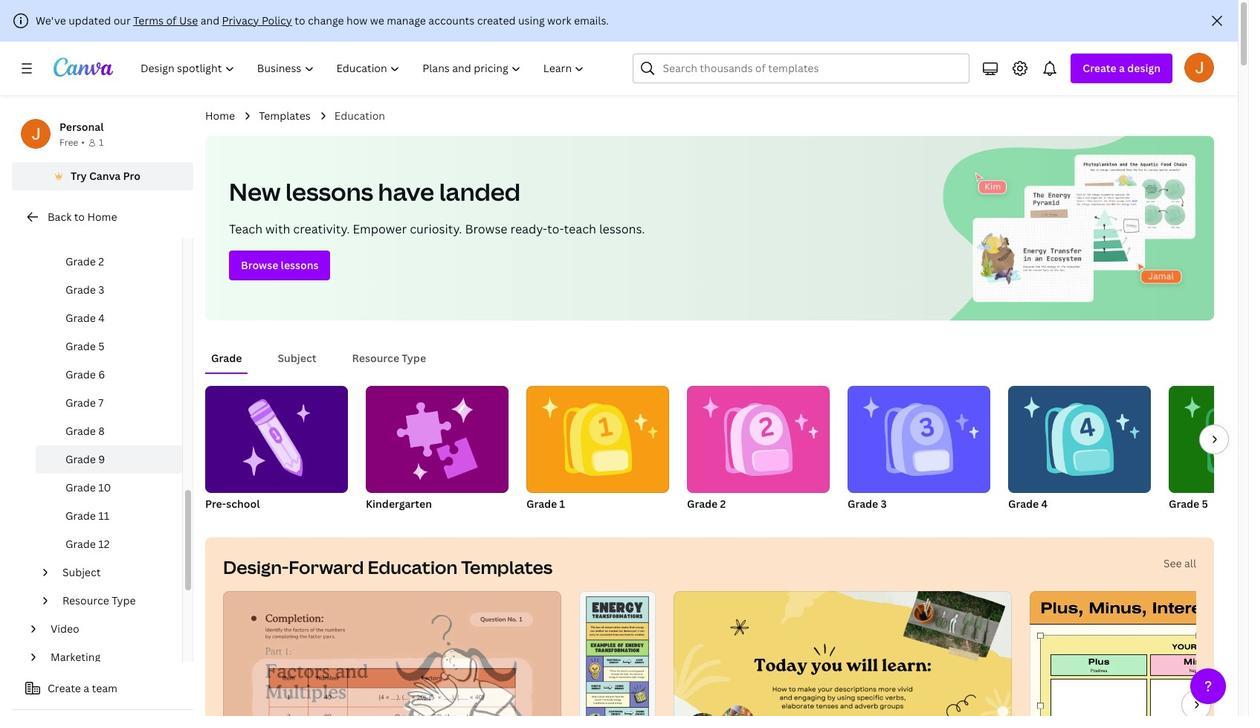 Task type: vqa. For each thing, say whether or not it's contained in the screenshot.
Grade 5
yes



Task type: locate. For each thing, give the bounding box(es) containing it.
grade 5 link
[[36, 332, 182, 361], [1169, 386, 1249, 514]]

0 vertical spatial templates
[[259, 109, 311, 123]]

new lessons have landed image
[[938, 136, 1214, 321]]

1 horizontal spatial create
[[1083, 61, 1117, 75]]

1 vertical spatial grade 4
[[1008, 497, 1048, 511]]

0 vertical spatial grade 4 link
[[36, 304, 182, 332]]

1 vertical spatial subject
[[62, 565, 101, 579]]

grade 3
[[65, 283, 104, 297], [848, 497, 887, 511]]

1 vertical spatial templates
[[461, 555, 553, 579]]

browse down landed
[[465, 221, 508, 237]]

1 horizontal spatial a
[[1119, 61, 1125, 75]]

0 horizontal spatial a
[[84, 681, 89, 695]]

0 vertical spatial type
[[402, 351, 426, 365]]

0 horizontal spatial home
[[87, 210, 117, 224]]

1 vertical spatial grade 2
[[687, 497, 726, 511]]

1 horizontal spatial grade 5 link
[[1169, 386, 1249, 514]]

to right back
[[74, 210, 85, 224]]

grade inside grade 1 link
[[527, 497, 557, 511]]

home down try canva pro button
[[87, 210, 117, 224]]

create a team
[[48, 681, 117, 695]]

emails.
[[574, 13, 609, 28]]

lessons down with
[[281, 258, 319, 272]]

1 horizontal spatial type
[[402, 351, 426, 365]]

a inside button
[[84, 681, 89, 695]]

teach
[[564, 221, 596, 237]]

subject
[[278, 351, 317, 365], [62, 565, 101, 579]]

0 horizontal spatial resource type button
[[57, 587, 173, 615]]

resource type for leftmost resource type button
[[62, 593, 136, 608]]

0 horizontal spatial resource type
[[62, 593, 136, 608]]

grade 5
[[65, 339, 105, 353], [1169, 497, 1208, 511]]

browse down teach
[[241, 258, 278, 272]]

0 horizontal spatial browse
[[241, 258, 278, 272]]

0 horizontal spatial grade 5 link
[[36, 332, 182, 361]]

0 vertical spatial home
[[205, 109, 235, 123]]

resource type
[[352, 351, 426, 365], [62, 593, 136, 608]]

how
[[347, 13, 368, 28]]

1 horizontal spatial grade 4
[[1008, 497, 1048, 511]]

4
[[98, 311, 105, 325], [1042, 497, 1048, 511]]

a for team
[[84, 681, 89, 695]]

new lessons have landed
[[229, 176, 521, 207]]

1 horizontal spatial grade 4 link
[[1008, 386, 1151, 514]]

subject right grade button
[[278, 351, 317, 365]]

8
[[98, 424, 105, 438]]

grade inside grade 9 link
[[65, 452, 96, 466]]

1 vertical spatial 3
[[881, 497, 887, 511]]

home
[[205, 109, 235, 123], [87, 210, 117, 224]]

forward
[[289, 555, 364, 579]]

create a team button
[[12, 674, 193, 704]]

0 vertical spatial grade 4
[[65, 311, 105, 325]]

have
[[378, 176, 434, 207]]

1 vertical spatial type
[[112, 593, 136, 608]]

education
[[334, 109, 385, 123], [368, 555, 458, 579]]

create for create a design
[[1083, 61, 1117, 75]]

home inside back to home link
[[87, 210, 117, 224]]

lessons for new
[[286, 176, 373, 207]]

0 horizontal spatial grade 4
[[65, 311, 105, 325]]

create inside button
[[48, 681, 81, 695]]

to right policy
[[295, 13, 305, 28]]

team
[[92, 681, 117, 695]]

templates down grade 1
[[461, 555, 553, 579]]

0 vertical spatial 4
[[98, 311, 105, 325]]

1 horizontal spatial browse
[[465, 221, 508, 237]]

0 vertical spatial resource type button
[[346, 344, 432, 373]]

resource for the topmost resource type button
[[352, 351, 399, 365]]

lessons.
[[599, 221, 645, 237]]

grade 11
[[65, 509, 110, 523]]

lessons up creativity.
[[286, 176, 373, 207]]

we
[[370, 13, 384, 28]]

templates right 'home' link
[[259, 109, 311, 123]]

grade 2
[[65, 254, 104, 268], [687, 497, 726, 511]]

grade 10
[[65, 480, 111, 495]]

0 vertical spatial resource type
[[352, 351, 426, 365]]

accounts
[[429, 13, 475, 28]]

0 horizontal spatial create
[[48, 681, 81, 695]]

1 horizontal spatial resource type button
[[346, 344, 432, 373]]

1 horizontal spatial grade 5
[[1169, 497, 1208, 511]]

work
[[547, 13, 572, 28]]

1 vertical spatial a
[[84, 681, 89, 695]]

a left design
[[1119, 61, 1125, 75]]

0 horizontal spatial resource
[[62, 593, 109, 608]]

create
[[1083, 61, 1117, 75], [48, 681, 81, 695]]

lessons
[[286, 176, 373, 207], [281, 258, 319, 272]]

subject button down 12
[[57, 559, 173, 587]]

back to home
[[48, 210, 117, 224]]

1 vertical spatial resource type button
[[57, 587, 173, 615]]

1 vertical spatial resource type
[[62, 593, 136, 608]]

1 horizontal spatial to
[[295, 13, 305, 28]]

resource for leftmost resource type button
[[62, 593, 109, 608]]

a for design
[[1119, 61, 1125, 75]]

grade inside 'grade 10' link
[[65, 480, 96, 495]]

0 vertical spatial grade 2 link
[[36, 248, 182, 276]]

grade 6 link
[[36, 361, 182, 389]]

0 vertical spatial resource
[[352, 351, 399, 365]]

a inside dropdown button
[[1119, 61, 1125, 75]]

templates link
[[259, 108, 311, 124]]

1 vertical spatial home
[[87, 210, 117, 224]]

grade 6
[[65, 367, 105, 382]]

0 vertical spatial a
[[1119, 61, 1125, 75]]

3
[[98, 283, 104, 297], [881, 497, 887, 511]]

resource type button
[[346, 344, 432, 373], [57, 587, 173, 615]]

templates
[[259, 109, 311, 123], [461, 555, 553, 579]]

1 vertical spatial grade 3 link
[[848, 386, 991, 514]]

0 horizontal spatial subject button
[[57, 559, 173, 587]]

1 vertical spatial 4
[[1042, 497, 1048, 511]]

1 horizontal spatial grade 3
[[848, 497, 887, 511]]

0 vertical spatial create
[[1083, 61, 1117, 75]]

grade 5 up all
[[1169, 497, 1208, 511]]

1 vertical spatial 5
[[1202, 497, 1208, 511]]

0 horizontal spatial to
[[74, 210, 85, 224]]

create left design
[[1083, 61, 1117, 75]]

1
[[99, 136, 104, 149], [560, 497, 565, 511]]

create inside dropdown button
[[1083, 61, 1117, 75]]

0 horizontal spatial grade 5
[[65, 339, 105, 353]]

design
[[1128, 61, 1161, 75]]

create down marketing
[[48, 681, 81, 695]]

0 horizontal spatial grade 3 link
[[36, 276, 182, 304]]

0 horizontal spatial 4
[[98, 311, 105, 325]]

home left templates link
[[205, 109, 235, 123]]

1 horizontal spatial templates
[[461, 555, 553, 579]]

1 horizontal spatial resource
[[352, 351, 399, 365]]

0 vertical spatial lessons
[[286, 176, 373, 207]]

1 vertical spatial resource
[[62, 593, 109, 608]]

manage
[[387, 13, 426, 28]]

1 horizontal spatial resource type
[[352, 351, 426, 365]]

0 vertical spatial subject
[[278, 351, 317, 365]]

subject button right grade button
[[272, 344, 322, 373]]

1 horizontal spatial 4
[[1042, 497, 1048, 511]]

1 vertical spatial grade 5
[[1169, 497, 1208, 511]]

0 vertical spatial subject button
[[272, 344, 322, 373]]

grade inside grade 6 link
[[65, 367, 96, 382]]

all
[[1185, 556, 1197, 570]]

grade 2 link
[[36, 248, 182, 276], [687, 386, 830, 514]]

None search field
[[633, 54, 970, 83]]

resource type for the topmost resource type button
[[352, 351, 426, 365]]

1 vertical spatial subject button
[[57, 559, 173, 587]]

examples of energy transformations science infographic in light blue light green light yellow lined style image
[[579, 591, 656, 716]]

a
[[1119, 61, 1125, 75], [84, 681, 89, 695]]

grade 5 up "grade 6"
[[65, 339, 105, 353]]

1 vertical spatial grade 2 link
[[687, 386, 830, 514]]

grade inside grade button
[[211, 351, 242, 365]]

0 horizontal spatial 2
[[98, 254, 104, 268]]

0 vertical spatial browse
[[465, 221, 508, 237]]

with
[[266, 221, 290, 237]]

policy
[[262, 13, 292, 28]]

0 horizontal spatial grade 3
[[65, 283, 104, 297]]

1 horizontal spatial subject
[[278, 351, 317, 365]]

privacy
[[222, 13, 259, 28]]

0 horizontal spatial type
[[112, 593, 136, 608]]

0 vertical spatial grade 3
[[65, 283, 104, 297]]

1 horizontal spatial 2
[[720, 497, 726, 511]]

grade 9 link
[[36, 445, 182, 474]]

1 vertical spatial 2
[[720, 497, 726, 511]]

we've
[[36, 13, 66, 28]]

0 vertical spatial grade 2
[[65, 254, 104, 268]]

0 vertical spatial 3
[[98, 283, 104, 297]]

1 horizontal spatial 1
[[560, 497, 565, 511]]

creativity.
[[293, 221, 350, 237]]

canva
[[89, 169, 121, 183]]

7
[[98, 396, 104, 410]]

6
[[98, 367, 105, 382]]

grade 8 link
[[36, 417, 182, 445]]

a left team
[[84, 681, 89, 695]]

grade 12 link
[[36, 530, 182, 559]]

marketing
[[51, 650, 100, 664]]

education down top level navigation element
[[334, 109, 385, 123]]

to
[[295, 13, 305, 28], [74, 210, 85, 224]]

0 horizontal spatial templates
[[259, 109, 311, 123]]

1 horizontal spatial 5
[[1202, 497, 1208, 511]]

grade 4
[[65, 311, 105, 325], [1008, 497, 1048, 511]]

1 vertical spatial grade 4 link
[[1008, 386, 1151, 514]]

grade 4 link
[[36, 304, 182, 332], [1008, 386, 1151, 514]]

1 horizontal spatial home
[[205, 109, 235, 123]]

1 vertical spatial lessons
[[281, 258, 319, 272]]

0 vertical spatial 5
[[98, 339, 105, 353]]

subject down the "grade 12"
[[62, 565, 101, 579]]

2
[[98, 254, 104, 268], [720, 497, 726, 511]]

12
[[98, 537, 110, 551]]

5
[[98, 339, 105, 353], [1202, 497, 1208, 511]]

resource
[[352, 351, 399, 365], [62, 593, 109, 608]]

education down the kindergarten
[[368, 555, 458, 579]]

type for leftmost resource type button
[[112, 593, 136, 608]]

see all link
[[1164, 556, 1197, 570]]

new
[[229, 176, 281, 207]]



Task type: describe. For each thing, give the bounding box(es) containing it.
type for the topmost resource type button
[[402, 351, 426, 365]]

to-
[[547, 221, 564, 237]]

top level navigation element
[[131, 54, 598, 83]]

try canva pro
[[71, 169, 141, 183]]

0 horizontal spatial subject
[[62, 565, 101, 579]]

our
[[114, 13, 131, 28]]

1 vertical spatial to
[[74, 210, 85, 224]]

grade inside grade 8 link
[[65, 424, 96, 438]]

0 horizontal spatial grade 2 link
[[36, 248, 182, 276]]

0 horizontal spatial grade 4 link
[[36, 304, 182, 332]]

grade 1 link
[[527, 386, 669, 514]]

created
[[477, 13, 516, 28]]

video
[[51, 622, 79, 636]]

plus minus interesting education whiteboard in yellow orange green lined style image
[[1030, 591, 1249, 716]]

1 vertical spatial grade 3
[[848, 497, 887, 511]]

teach with creativity. empower curiosity. browse ready-to-teach lessons.
[[229, 221, 645, 237]]

home link
[[205, 108, 235, 124]]

back
[[48, 210, 72, 224]]

0 horizontal spatial 3
[[98, 283, 104, 297]]

0 vertical spatial to
[[295, 13, 305, 28]]

empower
[[353, 221, 407, 237]]

ready-
[[511, 221, 547, 237]]

1 horizontal spatial subject button
[[272, 344, 322, 373]]

kindergarten
[[366, 497, 432, 511]]

pre-school link
[[205, 386, 348, 514]]

try canva pro button
[[12, 162, 193, 190]]

try
[[71, 169, 87, 183]]

grade 12
[[65, 537, 110, 551]]

10
[[98, 480, 111, 495]]

0 vertical spatial 1
[[99, 136, 104, 149]]

0 horizontal spatial 5
[[98, 339, 105, 353]]

0 vertical spatial grade 3 link
[[36, 276, 182, 304]]

we've updated our terms of use and privacy policy to change how we manage accounts created using work emails.
[[36, 13, 609, 28]]

1 vertical spatial 1
[[560, 497, 565, 511]]

1 horizontal spatial grade 2 link
[[687, 386, 830, 514]]

grade 11 link
[[36, 502, 182, 530]]

pre-school
[[205, 497, 260, 511]]

•
[[81, 136, 85, 149]]

design-forward education templates
[[223, 555, 553, 579]]

school
[[226, 497, 260, 511]]

grade 1
[[527, 497, 565, 511]]

and
[[201, 13, 220, 28]]

teach
[[229, 221, 263, 237]]

personal
[[59, 120, 104, 134]]

0 vertical spatial education
[[334, 109, 385, 123]]

free
[[59, 136, 78, 149]]

back to home link
[[12, 202, 193, 232]]

0 horizontal spatial grade 2
[[65, 254, 104, 268]]

updated
[[69, 13, 111, 28]]

see
[[1164, 556, 1182, 570]]

create a design button
[[1071, 54, 1173, 83]]

kindergarten link
[[366, 386, 509, 514]]

11
[[98, 509, 110, 523]]

0 vertical spatial 2
[[98, 254, 104, 268]]

jeremy miller image
[[1185, 53, 1214, 83]]

design-
[[223, 555, 289, 579]]

create a design
[[1083, 61, 1161, 75]]

change
[[308, 13, 344, 28]]

privacy policy link
[[222, 13, 292, 28]]

grade 10 link
[[36, 474, 182, 502]]

using
[[518, 13, 545, 28]]

grade inside grade 7 link
[[65, 396, 96, 410]]

9
[[98, 452, 105, 466]]

0 vertical spatial grade 5
[[65, 339, 105, 353]]

1 vertical spatial education
[[368, 555, 458, 579]]

grade inside grade 12 link
[[65, 537, 96, 551]]

grade 8
[[65, 424, 105, 438]]

grade 7
[[65, 396, 104, 410]]

see all
[[1164, 556, 1197, 570]]

Search search field
[[663, 54, 960, 83]]

lessons for browse
[[281, 258, 319, 272]]

marketing link
[[45, 643, 173, 672]]

1 horizontal spatial 3
[[881, 497, 887, 511]]

free •
[[59, 136, 85, 149]]

browse lessons
[[241, 258, 319, 272]]

grade 7 link
[[36, 389, 182, 417]]

terms of use link
[[133, 13, 198, 28]]

1 vertical spatial grade 5 link
[[1169, 386, 1249, 514]]

of
[[166, 13, 177, 28]]

1 horizontal spatial grade 2
[[687, 497, 726, 511]]

1 vertical spatial browse
[[241, 258, 278, 272]]

grade 9
[[65, 452, 105, 466]]

browse lessons link
[[229, 251, 331, 280]]

video link
[[45, 615, 173, 643]]

terms
[[133, 13, 164, 28]]

create for create a team
[[48, 681, 81, 695]]

landed
[[439, 176, 521, 207]]

pro
[[123, 169, 141, 183]]

grade button
[[205, 344, 248, 373]]

1 horizontal spatial grade 3 link
[[848, 386, 991, 514]]

use
[[179, 13, 198, 28]]

curiosity.
[[410, 221, 462, 237]]

pre-
[[205, 497, 226, 511]]



